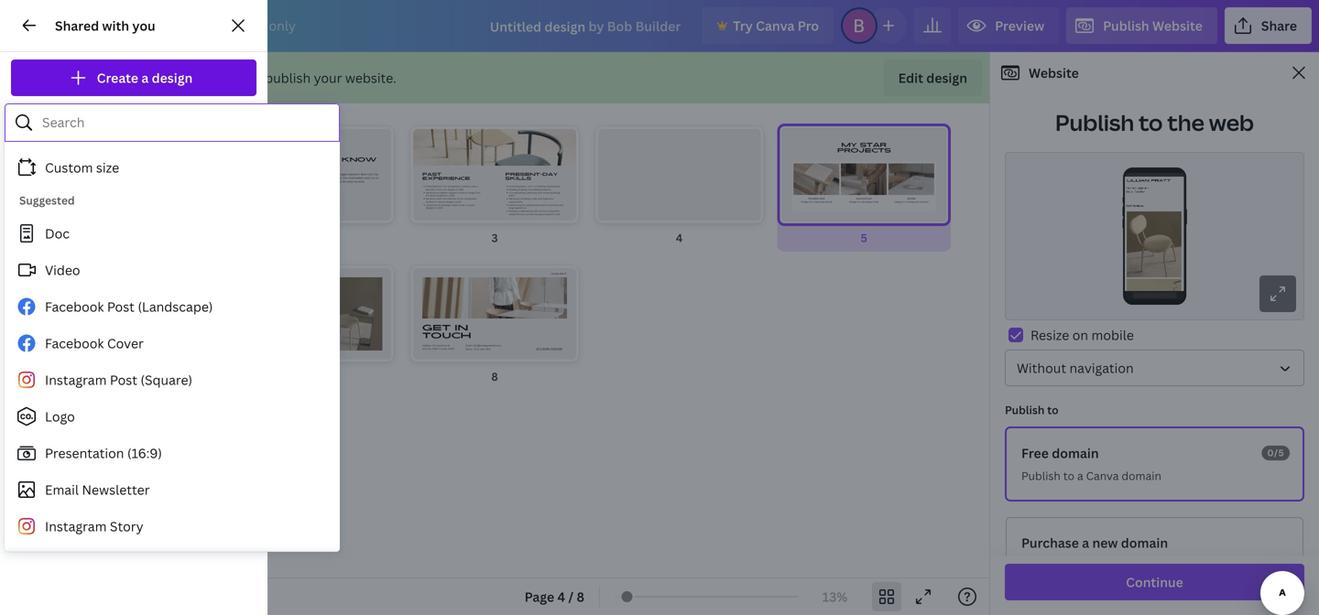Task type: locate. For each thing, give the bounding box(es) containing it.
bring down furniture on the top of the page
[[549, 210, 554, 213]]

2 horizontal spatial space
[[702, 101, 732, 117]]

pratt
[[560, 272, 567, 276]]

trempleway
[[448, 185, 460, 188], [464, 197, 477, 201]]

2 instagram from the top
[[45, 518, 107, 535]]

dreams down furniture on the top of the page
[[546, 213, 554, 216]]

3 for from the left
[[857, 201, 860, 204]]

design inside main menu bar
[[545, 18, 585, 35]]

facebook inside "link"
[[45, 298, 104, 316]]

interior
[[309, 172, 318, 177]]

their down furniture on the top of the page
[[555, 210, 560, 213]]

interior design is as much about what you don't put inside a space as what you put in. button
[[44, 268, 207, 385]]

edit design
[[898, 69, 967, 87]]

1 vertical spatial 4
[[557, 589, 565, 606]]

2 vertical spatial of
[[547, 204, 549, 207]]

design up inside
[[119, 305, 147, 310]]

0 vertical spatial space
[[702, 101, 732, 117]]

requirements up rendering
[[547, 185, 561, 188]]

with
[[102, 17, 129, 34], [680, 86, 700, 102], [317, 176, 322, 181], [472, 185, 476, 188], [534, 210, 538, 213]]

interior design is as much about what you don't put inside a space as what you put in.
[[76, 305, 175, 325]]

design down time
[[444, 204, 451, 207]]

minimalism
[[348, 176, 364, 181]]

the left optimal
[[522, 204, 526, 207]]

1 for from the left
[[435, 201, 438, 204]]

0 vertical spatial bring
[[751, 86, 776, 102]]

with down placement
[[534, 210, 538, 213]]

residential
[[562, 101, 613, 117], [509, 213, 520, 216]]

i left try
[[370, 176, 371, 181]]

0 vertical spatial canva
[[756, 17, 795, 34]]

life
[[790, 101, 804, 117], [343, 180, 346, 184], [557, 213, 560, 216]]

0 vertical spatial clients
[[703, 86, 735, 102]]

get for get to know lillian
[[301, 156, 322, 163]]

with up create
[[102, 17, 129, 34]]

residential inside working collaboratively with clients to bring their residential and commercial space dreams to life
[[562, 101, 613, 117]]

post
[[107, 298, 135, 316], [110, 371, 137, 389]]

collaboratively down optimal
[[518, 210, 533, 213]]

0 horizontal spatial life
[[343, 180, 346, 184]]

design inside assessing space, room, or builiding requirements reading, drawing, and editing blueprints conceptualizing, sketching, and rendering design plans adhering to building codes and inspection requirements determining the optimal placement of furniture and large appliances working collaboratively with clients to bring their residential and commercial space dreams to life
[[554, 191, 561, 195]]

academy
[[461, 185, 471, 188]]

drawing,
[[519, 188, 528, 192]]

0 horizontal spatial trempleway
[[448, 185, 460, 188]]

your right 'locked' at the left of the page
[[128, 69, 156, 87]]

1 horizontal spatial canva
[[1086, 469, 1119, 484]]

1 horizontal spatial from
[[476, 191, 481, 195]]

1 horizontal spatial collaboratively
[[605, 86, 677, 102]]

my
[[841, 141, 857, 148], [338, 180, 342, 184], [353, 180, 357, 184], [436, 191, 440, 195]]

(123)
[[474, 348, 480, 352]]

2 vertical spatial domain
[[1121, 535, 1168, 552]]

newsletter
[[82, 481, 150, 499]]

0 horizontal spatial house
[[469, 204, 475, 207]]

0 horizontal spatial dreams
[[546, 213, 554, 216]]

0 horizontal spatial an
[[305, 172, 309, 177]]

put down "about"
[[100, 315, 115, 320]]

work.
[[358, 180, 365, 184]]

residential down untitled design by bob builder
[[562, 101, 613, 117]]

1 horizontal spatial as
[[158, 305, 167, 310]]

0 vertical spatial residential
[[562, 101, 613, 117]]

bob
[[607, 18, 632, 35]]

create
[[97, 69, 138, 87]]

0 horizontal spatial 4
[[557, 589, 565, 606]]

graduated from the trempleway academy with a bachelor of fine arts degree in 2020 obtained my master's degree in interior design from the same academy in 2022 became a part-time teacher at the trempleway institute for interior design in 2023 joined the dxcb design studio as an in-house designer in 2023
[[426, 185, 481, 210]]

purchase
[[1021, 535, 1079, 552]]

try canva pro
[[733, 17, 819, 34]]

2023 down part-
[[438, 207, 443, 210]]

the right fine
[[444, 185, 447, 188]]

1 vertical spatial of
[[436, 188, 438, 192]]

working
[[562, 86, 602, 102], [509, 210, 517, 213]]

of left zen
[[339, 176, 342, 181]]

and right the spa
[[820, 201, 824, 204]]

1 horizontal spatial get
[[422, 323, 451, 332]]

0 vertical spatial requirements
[[547, 185, 561, 188]]

instagram for instagram story
[[45, 518, 107, 535]]

the inside assessing space, room, or builiding requirements reading, drawing, and editing blueprints conceptualizing, sketching, and rendering design plans adhering to building codes and inspection requirements determining the optimal placement of furniture and large appliances working collaboratively with clients to bring their residential and commercial space dreams to life
[[522, 204, 526, 207]]

life down furniture on the top of the page
[[557, 213, 560, 216]]

commercial
[[639, 101, 698, 117], [525, 213, 538, 216]]

in-
[[465, 204, 469, 207]]

view only
[[237, 17, 296, 34]]

suggested
[[19, 193, 75, 208]]

instagram down email
[[45, 518, 107, 535]]

design inside dropdown button
[[152, 69, 193, 87]]

1 horizontal spatial space
[[539, 213, 545, 216]]

1 horizontal spatial dreams
[[735, 101, 774, 117]]

facebook for facebook post (landscape)
[[45, 298, 104, 316]]

new
[[361, 172, 366, 177]]

lillian left pratt
[[551, 272, 559, 276]]

2 vertical spatial bring
[[549, 210, 554, 213]]

requirements
[[547, 185, 561, 188], [509, 201, 523, 204]]

1 horizontal spatial 2023
[[456, 201, 462, 204]]

trempleway right the arts
[[448, 185, 460, 188]]

get inside get to know lillian
[[301, 156, 322, 163]]

1 horizontal spatial life
[[557, 213, 560, 216]]

projects
[[837, 147, 891, 154]]

1 vertical spatial lillian
[[551, 272, 559, 276]]

publish for publish to
[[1005, 403, 1045, 418]]

0 vertical spatial facebook
[[45, 298, 104, 316]]

of left fine
[[436, 188, 438, 192]]

0 horizontal spatial website
[[1029, 64, 1079, 82]]

0 horizontal spatial canva
[[756, 17, 795, 34]]

0 horizontal spatial clients
[[539, 210, 546, 213]]

graduated
[[426, 185, 437, 188]]

design down academy
[[468, 191, 475, 195]]

city.
[[373, 172, 379, 177]]

designer inside i'm an interior designer and blogger based in new york city. i am in love with the concept of zen minimalism and i try to bring this approach to both my life and my work.
[[319, 172, 331, 177]]

both
[[331, 180, 337, 184]]

optimal
[[526, 204, 534, 207]]

with inside working collaboratively with clients to bring their residential and commercial space dreams to life
[[680, 86, 700, 102]]

0 vertical spatial domain
[[1052, 445, 1099, 462]]

1 vertical spatial space
[[539, 213, 545, 216]]

clients down try
[[703, 86, 735, 102]]

email newsletter link
[[5, 472, 333, 508]]

shared content will appear here
[[34, 234, 233, 251]]

domain up purchase a new domain button
[[1122, 469, 1161, 484]]

1 horizontal spatial website
[[1152, 17, 1203, 34]]

domain up publish to a canva domain
[[1052, 445, 1099, 462]]

to down placement
[[546, 210, 548, 213]]

facebook for facebook cover
[[45, 335, 104, 352]]

part-
[[437, 197, 443, 201]]

publish
[[1103, 17, 1149, 34], [1055, 108, 1134, 137], [1005, 403, 1045, 418], [1021, 469, 1061, 484]]

experience
[[422, 176, 470, 181]]

appliances
[[515, 207, 527, 210]]

a inside interior design is as much about what you don't put inside a space as what you put in.
[[143, 315, 148, 320]]

page 4 / 8
[[525, 589, 584, 606]]

dreams down try
[[735, 101, 774, 117]]

0 vertical spatial 4
[[676, 230, 683, 245]]

a right academy
[[477, 185, 478, 188]]

doc link
[[5, 215, 333, 252]]

0 horizontal spatial get
[[301, 156, 322, 163]]

1 vertical spatial post
[[110, 371, 137, 389]]

i left am
[[301, 176, 301, 181]]

concept
[[328, 176, 339, 181]]

get up interior
[[301, 156, 322, 163]]

my right same
[[436, 191, 440, 195]]

canva
[[756, 17, 795, 34], [1086, 469, 1119, 484]]

1 horizontal spatial house
[[819, 197, 825, 200]]

the left same
[[426, 194, 429, 198]]

get up 123
[[422, 323, 451, 332]]

designer down "institute"
[[426, 207, 435, 210]]

1 horizontal spatial lillian
[[551, 272, 559, 276]]

6
[[122, 369, 129, 384]]

1 horizontal spatial 4
[[676, 230, 683, 245]]

facebook post (landscape)
[[45, 298, 213, 316]]

2 your from the left
[[314, 69, 342, 87]]

instagram for instagram post (square)
[[45, 371, 107, 389]]

in left "dxcb"
[[436, 207, 438, 210]]

the inside i'm an interior designer and blogger based in new york city. i am in love with the concept of zen minimalism and i try to bring this approach to both my life and my work.
[[323, 176, 327, 181]]

0 horizontal spatial put
[[100, 315, 115, 320]]

for right "institute"
[[435, 201, 438, 204]]

0 horizontal spatial their
[[555, 210, 560, 213]]

as down "don't"
[[85, 320, 95, 325]]

0 vertical spatial of
[[339, 176, 342, 181]]

for down amber
[[809, 201, 812, 204]]

blogger
[[337, 172, 348, 177]]

1 vertical spatial designer
[[426, 207, 435, 210]]

you right home link
[[132, 17, 155, 34]]

1 vertical spatial facebook
[[45, 335, 104, 352]]

design left while
[[159, 69, 200, 87]]

0 horizontal spatial space
[[150, 315, 175, 320]]

working down untitled design by bob builder
[[562, 86, 602, 102]]

0 horizontal spatial bring
[[301, 180, 307, 184]]

0 vertical spatial from
[[438, 185, 443, 188]]

collaboratively
[[605, 86, 677, 102], [518, 210, 533, 213]]

1 vertical spatial get
[[422, 323, 451, 332]]

0 vertical spatial collaboratively
[[605, 86, 677, 102]]

trempleway up in-
[[464, 197, 477, 201]]

design up "search" search box
[[152, 69, 193, 87]]

try canva pro button
[[702, 7, 834, 44]]

0 horizontal spatial lillian
[[301, 162, 339, 168]]

1 facebook from the top
[[45, 298, 104, 316]]

with inside assessing space, room, or builiding requirements reading, drawing, and editing blueprints conceptualizing, sketching, and rendering design plans adhering to building codes and inspection requirements determining the optimal placement of furniture and large appliances working collaboratively with clients to bring their residential and commercial space dreams to life
[[534, 210, 538, 213]]

home
[[73, 17, 111, 34]]

1 vertical spatial residential
[[509, 213, 520, 216]]

design for a spa and retreat the amber house design for a boutique hotel beauvois place design for a restaurant and bar frucinni
[[801, 197, 929, 204]]

a right create
[[141, 69, 149, 87]]

space inside interior design is as much about what you don't put inside a space as what you put in.
[[150, 315, 175, 320]]

1 vertical spatial shared
[[34, 234, 78, 251]]

design left by
[[545, 18, 585, 35]]

publish
[[265, 69, 311, 87]]

know
[[342, 156, 377, 163]]

presentation (16:9)
[[45, 445, 162, 462]]

0 vertical spatial an
[[305, 172, 309, 177]]

to down furniture on the top of the page
[[555, 213, 557, 216]]

to left both
[[327, 180, 330, 184]]

or
[[534, 185, 536, 188]]

collaboratively down the builder
[[605, 86, 677, 102]]

5
[[861, 230, 867, 245]]

1 vertical spatial dreams
[[546, 213, 554, 216]]

in right am
[[307, 176, 310, 181]]

instagram
[[45, 371, 107, 389], [45, 518, 107, 535]]

doc
[[45, 225, 70, 242]]

post inside "link"
[[107, 298, 135, 316]]

1 vertical spatial house
[[469, 204, 475, 207]]

view
[[237, 17, 266, 34]]

0 vertical spatial trempleway
[[448, 185, 460, 188]]

an left in-
[[462, 204, 465, 207]]

/
[[568, 589, 574, 606]]

life inside i'm an interior designer and blogger based in new york city. i am in love with the concept of zen minimalism and i try to bring this approach to both my life and my work.
[[343, 180, 346, 184]]

design inside interior design is as much about what you don't put inside a space as what you put in.
[[119, 305, 147, 310]]

dreams inside working collaboratively with clients to bring their residential and commercial space dreams to life
[[735, 101, 774, 117]]

1 vertical spatial as
[[158, 305, 167, 310]]

collaboratively inside assessing space, room, or builiding requirements reading, drawing, and editing blueprints conceptualizing, sketching, and rendering design plans adhering to building codes and inspection requirements determining the optimal placement of furniture and large appliances working collaboratively with clients to bring their residential and commercial space dreams to life
[[518, 210, 533, 213]]

0 horizontal spatial as
[[85, 320, 95, 325]]

your
[[128, 69, 156, 87], [314, 69, 342, 87]]

0 vertical spatial shared
[[55, 17, 99, 34]]

dreams
[[735, 101, 774, 117], [546, 213, 554, 216]]

0 horizontal spatial working
[[509, 210, 517, 213]]

of
[[339, 176, 342, 181], [436, 188, 438, 192], [547, 204, 549, 207]]

requirements down plans
[[509, 201, 523, 204]]

1 horizontal spatial trempleway
[[464, 197, 477, 201]]

with right love
[[317, 176, 322, 181]]

of left furniture on the top of the page
[[547, 204, 549, 207]]

1 horizontal spatial 8
[[577, 589, 584, 606]]

canva down the free domain
[[1086, 469, 1119, 484]]

video
[[45, 262, 80, 279]]

instagram inside instagram story link
[[45, 518, 107, 535]]

web
[[1209, 108, 1254, 137]]

and inside working collaboratively with clients to bring their residential and commercial space dreams to life
[[617, 101, 636, 117]]

website
[[1152, 17, 1203, 34], [1029, 64, 1079, 82]]

1 horizontal spatial working
[[562, 86, 602, 102]]

2023
[[456, 201, 462, 204], [438, 207, 443, 210]]

together
[[551, 347, 562, 351]]

with right academy
[[472, 185, 476, 188]]

a left part-
[[435, 197, 437, 201]]

what down "about"
[[97, 320, 121, 325]]

life inside assessing space, room, or builiding requirements reading, drawing, and editing blueprints conceptualizing, sketching, and rendering design plans adhering to building codes and inspection requirements determining the optimal placement of furniture and large appliances working collaboratively with clients to bring their residential and commercial space dreams to life
[[557, 213, 560, 216]]

1 vertical spatial from
[[476, 191, 481, 195]]

my inside my star projects
[[841, 141, 857, 148]]

1 vertical spatial 2023
[[438, 207, 443, 210]]

shared up video
[[34, 234, 78, 251]]

0 horizontal spatial requirements
[[509, 201, 523, 204]]

instagram up logo
[[45, 371, 107, 389]]

interior inside interior designer + visual creative
[[47, 159, 56, 163]]

a down 'frucinni'
[[906, 201, 907, 204]]

0 vertical spatial working
[[562, 86, 602, 102]]

instagram inside instagram post (square) link
[[45, 371, 107, 389]]

of inside graduated from the trempleway academy with a bachelor of fine arts degree in 2020 obtained my master's degree in interior design from the same academy in 2022 became a part-time teacher at the trempleway institute for interior design in 2023 joined the dxcb design studio as an in-house designer in 2023
[[436, 188, 438, 192]]

builiding
[[537, 185, 546, 188]]

0 vertical spatial lillian
[[301, 162, 339, 168]]

as right is
[[158, 305, 167, 310]]

0 horizontal spatial commercial
[[525, 213, 538, 216]]

lillian up interior
[[301, 162, 339, 168]]

logo link
[[5, 398, 333, 435]]

for inside graduated from the trempleway academy with a bachelor of fine arts degree in 2020 obtained my master's degree in interior design from the same academy in 2022 became a part-time teacher at the trempleway institute for interior design in 2023 joined the dxcb design studio as an in-house designer in 2023
[[435, 201, 438, 204]]

1 vertical spatial trempleway
[[464, 197, 477, 201]]

create a design button
[[11, 60, 256, 96]]

2 vertical spatial life
[[557, 213, 560, 216]]

1 vertical spatial domain
[[1122, 469, 1161, 484]]

pro
[[798, 17, 819, 34]]

the inside design for a spa and retreat the amber house design for a boutique hotel beauvois place design for a restaurant and bar frucinni
[[808, 197, 811, 200]]

in left new
[[358, 172, 360, 177]]

1 instagram from the top
[[45, 371, 107, 389]]

1 vertical spatial life
[[343, 180, 346, 184]]

8
[[491, 369, 498, 384], [577, 589, 584, 606]]

clients inside working collaboratively with clients to bring their residential and commercial space dreams to life
[[703, 86, 735, 102]]

0 horizontal spatial what
[[97, 320, 121, 325]]

0 horizontal spatial residential
[[509, 213, 520, 216]]

dreams inside assessing space, room, or builiding requirements reading, drawing, and editing blueprints conceptualizing, sketching, and rendering design plans adhering to building codes and inspection requirements determining the optimal placement of furniture and large appliances working collaboratively with clients to bring their residential and commercial space dreams to life
[[546, 213, 554, 216]]

anywhere
[[437, 344, 447, 348]]

0 vertical spatial house
[[819, 197, 825, 200]]

0 vertical spatial get
[[301, 156, 322, 163]]

get inside the get in touch
[[422, 323, 451, 332]]

design left the spa
[[801, 201, 808, 204]]

2 horizontal spatial as
[[459, 204, 461, 207]]

0 vertical spatial 8
[[491, 369, 498, 384]]

1 vertical spatial working
[[509, 210, 517, 213]]

0 vertical spatial what
[[131, 310, 155, 315]]

0 vertical spatial instagram
[[45, 371, 107, 389]]

commercial down the builder
[[639, 101, 698, 117]]

you right while
[[239, 69, 262, 87]]

1 horizontal spatial an
[[462, 204, 465, 207]]

with inside graduated from the trempleway academy with a bachelor of fine arts degree in 2020 obtained my master's degree in interior design from the same academy in 2022 became a part-time teacher at the trempleway institute for interior design in 2023 joined the dxcb design studio as an in-house designer in 2023
[[472, 185, 476, 188]]

shared for shared content will appear here
[[34, 234, 78, 251]]

1 vertical spatial instagram
[[45, 518, 107, 535]]

8 down 'let's work together address: 123 anywhere st. any city, state, country 12345 phone: (123) 456 7890 email: hello@reallygreatsite.com'
[[491, 369, 498, 384]]

the left amber
[[808, 197, 811, 200]]

2 facebook from the top
[[45, 335, 104, 352]]

touch
[[422, 331, 471, 340]]

builder
[[635, 18, 681, 35]]

commercial inside working collaboratively with clients to bring their residential and commercial space dreams to life
[[639, 101, 698, 117]]

instagram post (square)
[[45, 371, 192, 389]]

0 horizontal spatial designer
[[319, 172, 331, 177]]

clients down placement
[[539, 210, 546, 213]]

1 horizontal spatial residential
[[562, 101, 613, 117]]

shared for shared with you
[[55, 17, 99, 34]]

their inside assessing space, room, or builiding requirements reading, drawing, and editing blueprints conceptualizing, sketching, and rendering design plans adhering to building codes and inspection requirements determining the optimal placement of furniture and large appliances working collaboratively with clients to bring their residential and commercial space dreams to life
[[555, 210, 560, 213]]

2023 right teacher
[[456, 201, 462, 204]]

domain
[[1052, 445, 1099, 462], [1122, 469, 1161, 484], [1121, 535, 1168, 552]]

0 horizontal spatial collaboratively
[[518, 210, 533, 213]]

1 vertical spatial commercial
[[525, 213, 538, 216]]

1 horizontal spatial their
[[779, 86, 801, 102]]

with down main menu bar
[[680, 86, 700, 102]]

0 vertical spatial commercial
[[639, 101, 698, 117]]

based
[[348, 172, 357, 177]]

house up the spa
[[819, 197, 825, 200]]

plans
[[509, 194, 515, 198]]

life down blogger
[[343, 180, 346, 184]]

8 right /
[[577, 589, 584, 606]]

commercial down optimal
[[525, 213, 538, 216]]

dxcb
[[438, 204, 443, 207]]

edit
[[898, 69, 923, 87]]

purchase a new domain button
[[1005, 517, 1304, 592]]

publish inside publish website dropdown button
[[1103, 17, 1149, 34]]

phone:
[[466, 348, 473, 352]]

view only status
[[200, 15, 305, 37]]

house inside design for a spa and retreat the amber house design for a boutique hotel beauvois place design for a restaurant and bar frucinni
[[819, 197, 825, 200]]

as inside graduated from the trempleway academy with a bachelor of fine arts degree in 2020 obtained my master's degree in interior design from the same academy in 2022 became a part-time teacher at the trempleway institute for interior design in 2023 joined the dxcb design studio as an in-house designer in 2023
[[459, 204, 461, 207]]

0 horizontal spatial of
[[339, 176, 342, 181]]

academy
[[437, 194, 447, 198]]

0 vertical spatial website
[[1152, 17, 1203, 34]]

for left "restaurant"
[[902, 201, 905, 204]]



Task type: describe. For each thing, give the bounding box(es) containing it.
creative
[[55, 163, 66, 167]]

1 vertical spatial website
[[1029, 64, 1079, 82]]

here
[[205, 234, 233, 251]]

website.
[[345, 69, 396, 87]]

bring inside assessing space, room, or builiding requirements reading, drawing, and editing blueprints conceptualizing, sketching, and rendering design plans adhering to building codes and inspection requirements determining the optimal placement of furniture and large appliances working collaboratively with clients to bring their residential and commercial space dreams to life
[[549, 210, 554, 213]]

in left 2022
[[447, 194, 449, 198]]

and down builiding
[[538, 191, 542, 195]]

designer
[[57, 159, 67, 163]]

4 for from the left
[[902, 201, 905, 204]]

a left new at the bottom right of page
[[1082, 535, 1089, 552]]

inspection
[[543, 197, 554, 201]]

custom size
[[45, 159, 119, 176]]

domain inside button
[[1121, 535, 1168, 552]]

new
[[1092, 535, 1118, 552]]

instagram story
[[45, 518, 143, 535]]

master's
[[440, 191, 449, 195]]

+
[[68, 159, 70, 163]]

0 vertical spatial 2023
[[456, 201, 462, 204]]

furniture
[[550, 204, 559, 207]]

publish website
[[1103, 17, 1203, 34]]

1 vertical spatial what
[[97, 320, 121, 325]]

page 4 / 8 button
[[517, 583, 592, 612]]

1 i from the left
[[301, 176, 301, 181]]

working inside working collaboratively with clients to bring their residential and commercial space dreams to life
[[562, 86, 602, 102]]

residential inside assessing space, room, or builiding requirements reading, drawing, and editing blueprints conceptualizing, sketching, and rendering design plans adhering to building codes and inspection requirements determining the optimal placement of furniture and large appliances working collaboratively with clients to bring their residential and commercial space dreams to life
[[509, 213, 520, 216]]

in left at
[[454, 201, 456, 204]]

(landscape)
[[138, 298, 213, 316]]

in.
[[157, 320, 165, 325]]

to down try
[[738, 86, 748, 102]]

of inside i'm an interior designer and blogger based in new york city. i am in love with the concept of zen minimalism and i try to bring this approach to both my life and my work.
[[339, 176, 342, 181]]

1 horizontal spatial what
[[131, 310, 155, 315]]

email
[[45, 481, 79, 499]]

main menu bar
[[0, 0, 1319, 52]]

1 vertical spatial requirements
[[509, 201, 523, 204]]

2 i from the left
[[370, 176, 371, 181]]

to down try canva pro
[[777, 101, 787, 117]]

free domain
[[1021, 445, 1099, 462]]

let's
[[536, 347, 542, 351]]

mobile
[[1091, 327, 1134, 344]]

space,
[[520, 185, 527, 188]]

facebook cover link
[[5, 325, 333, 362]]

the left "dxcb"
[[434, 204, 437, 207]]

4 inside button
[[557, 589, 565, 606]]

Search search field
[[42, 105, 327, 140]]

amber
[[812, 197, 818, 200]]

website inside publish website dropdown button
[[1152, 17, 1203, 34]]

custom
[[45, 159, 93, 176]]

love
[[310, 176, 316, 181]]

my inside graduated from the trempleway academy with a bachelor of fine arts degree in 2020 obtained my master's degree in interior design from the same academy in 2022 became a part-time teacher at the trempleway institute for interior design in 2023 joined the dxcb design studio as an in-house designer in 2023
[[436, 191, 440, 195]]

interior inside interior design is as much about what you don't put inside a space as what you put in.
[[83, 305, 117, 310]]

st.
[[448, 344, 450, 348]]

the left the web
[[1167, 108, 1204, 137]]

assessing space, room, or builiding requirements reading, drawing, and editing blueprints conceptualizing, sketching, and rendering design plans adhering to building codes and inspection requirements determining the optimal placement of furniture and large appliances working collaboratively with clients to bring their residential and commercial space dreams to life
[[509, 185, 563, 216]]

publish for publish website
[[1103, 17, 1149, 34]]

beauvois
[[856, 197, 865, 200]]

a left the spa
[[813, 201, 814, 204]]

and right furniture on the top of the page
[[559, 204, 563, 207]]

1 your from the left
[[128, 69, 156, 87]]

design down 2022
[[446, 201, 453, 204]]

city,
[[427, 347, 432, 351]]

frucinni
[[907, 197, 916, 200]]

life inside working collaboratively with clients to bring their residential and commercial space dreams to life
[[790, 101, 804, 117]]

adhering
[[509, 197, 519, 201]]

design right edit
[[926, 69, 967, 87]]

bring inside working collaboratively with clients to bring their residential and commercial space dreams to life
[[751, 86, 776, 102]]

present-day skills
[[506, 172, 558, 181]]

in left 2020
[[456, 188, 458, 192]]

and left the or
[[528, 188, 532, 192]]

will
[[134, 234, 155, 251]]

and left bar
[[920, 201, 924, 204]]

publish to
[[1005, 403, 1059, 418]]

rendering
[[543, 191, 553, 195]]

publish for publish to a canva domain
[[1021, 469, 1061, 484]]

space inside working collaboratively with clients to bring their residential and commercial space dreams to life
[[702, 101, 732, 117]]

editing
[[533, 188, 540, 192]]

facebook cover
[[45, 335, 144, 352]]

and right the codes
[[538, 197, 542, 201]]

with inside i'm an interior designer and blogger based in new york city. i am in love with the concept of zen minimalism and i try to bring this approach to both my life and my work.
[[317, 176, 322, 181]]

1 horizontal spatial requirements
[[547, 185, 561, 188]]

8 inside the page 4 / 8 button
[[577, 589, 584, 606]]

12345
[[448, 347, 454, 351]]

my right both
[[338, 180, 342, 184]]

logo
[[45, 408, 75, 425]]

you down inside
[[123, 320, 138, 325]]

retreat
[[825, 201, 832, 204]]

in up at
[[458, 191, 459, 195]]

to right try
[[376, 176, 379, 181]]

studio
[[452, 204, 458, 207]]

continue
[[1126, 574, 1183, 591]]

to left the web
[[1139, 108, 1163, 137]]

presentation (16:9) link
[[5, 435, 333, 472]]

publish for publish to the web
[[1055, 108, 1134, 137]]

post for instagram
[[110, 371, 137, 389]]

commercial inside assessing space, room, or builiding requirements reading, drawing, and editing blueprints conceptualizing, sketching, and rendering design plans adhering to building codes and inspection requirements determining the optimal placement of furniture and large appliances working collaboratively with clients to bring their residential and commercial space dreams to life
[[525, 213, 538, 216]]

preview button
[[958, 7, 1059, 44]]

a inside dropdown button
[[141, 69, 149, 87]]

home link
[[59, 7, 125, 44]]

an inside i'm an interior designer and blogger based in new york city. i am in love with the concept of zen minimalism and i try to bring this approach to both my life and my work.
[[305, 172, 309, 177]]

my left work. on the left of the page
[[353, 180, 357, 184]]

of inside assessing space, room, or builiding requirements reading, drawing, and editing blueprints conceptualizing, sketching, and rendering design plans adhering to building codes and inspection requirements determining the optimal placement of furniture and large appliances working collaboratively with clients to bring their residential and commercial space dreams to life
[[547, 204, 549, 207]]

my star projects
[[837, 141, 891, 154]]

place
[[866, 197, 872, 200]]

0 horizontal spatial 2023
[[438, 207, 443, 210]]

let's work together address: 123 anywhere st. any city, state, country 12345 phone: (123) 456 7890 email: hello@reallygreatsite.com
[[422, 344, 562, 352]]

and up both
[[331, 172, 337, 177]]

space inside assessing space, room, or builiding requirements reading, drawing, and editing blueprints conceptualizing, sketching, and rendering design plans adhering to building codes and inspection requirements determining the optimal placement of furniture and large appliances working collaboratively with clients to bring their residential and commercial space dreams to life
[[539, 213, 545, 216]]

we've
[[44, 69, 81, 87]]

get for get in touch
[[422, 323, 451, 332]]

0 horizontal spatial 8
[[491, 369, 498, 384]]

collaboratively inside working collaboratively with clients to bring their residential and commercial space dreams to life
[[605, 86, 677, 102]]

to up the free domain
[[1047, 403, 1059, 418]]

custom size button
[[5, 149, 333, 186]]

post for facebook
[[107, 298, 135, 316]]

bring inside i'm an interior designer and blogger based in new york city. i am in love with the concept of zen minimalism and i try to bring this approach to both my life and my work.
[[301, 180, 307, 184]]

star
[[860, 141, 887, 148]]

arts
[[443, 188, 447, 192]]

and left try
[[364, 176, 370, 181]]

to down the free domain
[[1063, 469, 1075, 484]]

a down beauvois
[[861, 201, 862, 204]]

publish to the web
[[1055, 108, 1254, 137]]

house inside graduated from the trempleway academy with a bachelor of fine arts degree in 2020 obtained my master's degree in interior design from the same academy in 2022 became a part-time teacher at the trempleway institute for interior design in 2023 joined the dxcb design studio as an in-house designer in 2023
[[469, 204, 475, 207]]

preview
[[995, 17, 1044, 34]]

lillian
[[47, 132, 106, 143]]

3
[[491, 230, 498, 245]]

restaurant
[[908, 201, 919, 204]]

purchase a new domain
[[1021, 535, 1168, 552]]

on
[[1072, 327, 1088, 344]]

interior designer + visual creative
[[47, 159, 70, 167]]

lillian inside get to know lillian
[[301, 162, 339, 168]]

working inside assessing space, room, or builiding requirements reading, drawing, and editing blueprints conceptualizing, sketching, and rendering design plans adhering to building codes and inspection requirements determining the optimal placement of furniture and large appliances working collaboratively with clients to bring their residential and commercial space dreams to life
[[509, 210, 517, 213]]

address:
[[422, 344, 432, 348]]

obtained
[[426, 191, 436, 195]]

bachelor
[[426, 188, 435, 192]]

0/5
[[1267, 447, 1285, 460]]

video link
[[5, 252, 333, 289]]

you up in.
[[157, 310, 172, 315]]

to left the building
[[519, 197, 521, 201]]

1 vertical spatial canva
[[1086, 469, 1119, 484]]

country
[[439, 347, 448, 351]]

design down beauvois
[[849, 201, 857, 204]]

an inside graduated from the trempleway academy with a bachelor of fine arts degree in 2020 obtained my master's degree in interior design from the same academy in 2022 became a part-time teacher at the trempleway institute for interior design in 2023 joined the dxcb design studio as an in-house designer in 2023
[[462, 204, 465, 207]]

2 for from the left
[[809, 201, 812, 204]]

any
[[422, 347, 427, 351]]

and down based
[[347, 180, 352, 184]]

degree up teacher
[[450, 191, 457, 195]]

and down appliances
[[521, 213, 525, 216]]

presentation
[[45, 445, 124, 462]]

don't
[[76, 315, 98, 320]]

much
[[79, 310, 101, 315]]

456
[[480, 348, 485, 352]]

codes
[[531, 197, 537, 201]]

design left "restaurant"
[[894, 201, 902, 204]]

in inside the get in touch
[[455, 323, 468, 332]]

while
[[203, 69, 236, 87]]

blueprints
[[541, 188, 551, 192]]

clients inside assessing space, room, or builiding requirements reading, drawing, and editing blueprints conceptualizing, sketching, and rendering design plans adhering to building codes and inspection requirements determining the optimal placement of furniture and large appliances working collaboratively with clients to bring their residential and commercial space dreams to life
[[539, 210, 546, 213]]

past experience
[[422, 172, 470, 181]]

same
[[430, 194, 436, 198]]

edit design button
[[884, 60, 982, 96]]

we've locked your design while you publish your website.
[[44, 69, 396, 87]]

to inside get to know lillian
[[324, 156, 339, 163]]

by
[[589, 18, 604, 35]]

a down the free domain
[[1077, 469, 1083, 484]]

0 horizontal spatial from
[[438, 185, 443, 188]]

their inside working collaboratively with clients to bring their residential and commercial space dreams to life
[[779, 86, 801, 102]]

hello@reallygreatsite.com
[[473, 344, 501, 348]]

designer inside graduated from the trempleway academy with a bachelor of fine arts degree in 2020 obtained my master's degree in interior design from the same academy in 2022 became a part-time teacher at the trempleway institute for interior design in 2023 joined the dxcb design studio as an in-house designer in 2023
[[426, 207, 435, 210]]

the right at
[[460, 197, 463, 201]]

get to know lillian
[[301, 156, 377, 168]]

degree up 2022
[[448, 188, 456, 192]]

1 horizontal spatial put
[[140, 320, 155, 325]]

(square)
[[141, 371, 192, 389]]

(16:9)
[[127, 445, 162, 462]]

canva inside "button"
[[756, 17, 795, 34]]



Task type: vqa. For each thing, say whether or not it's contained in the screenshot.
4
yes



